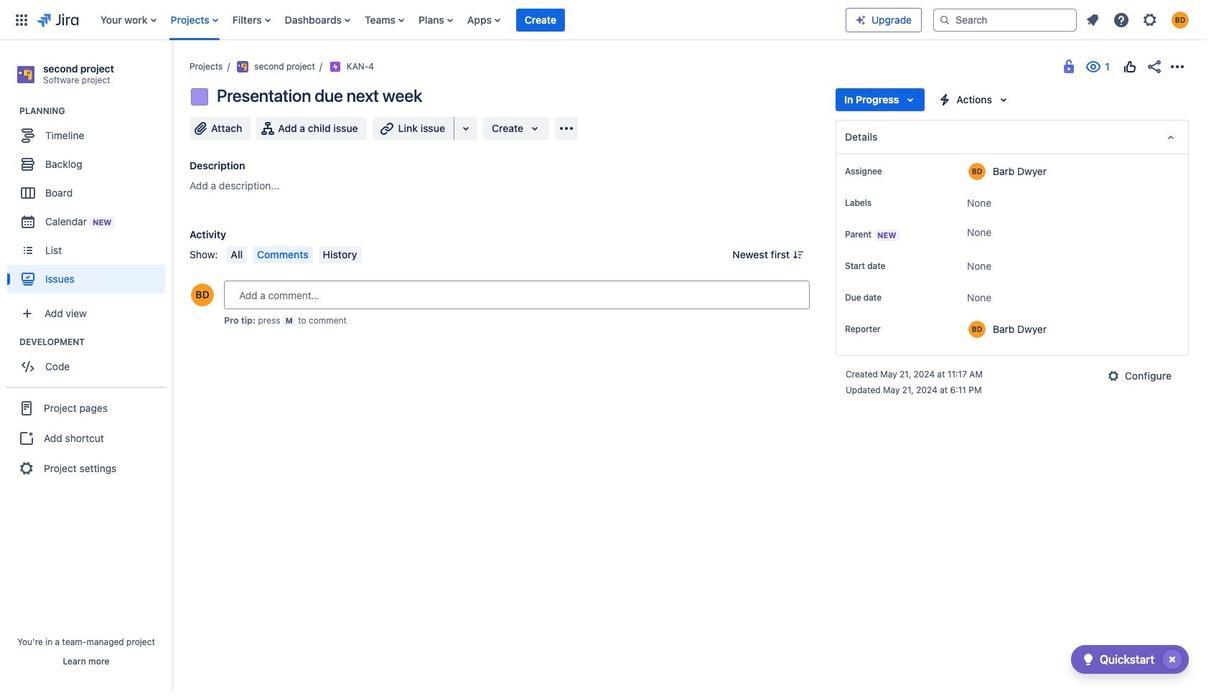 Task type: describe. For each thing, give the bounding box(es) containing it.
copy link to issue image
[[371, 61, 383, 73]]

Add a comment… field
[[224, 281, 810, 310]]

second project image
[[237, 61, 249, 73]]

more information about barb dwyer image
[[969, 163, 986, 180]]

settings image
[[1142, 11, 1159, 28]]

search image
[[940, 14, 951, 26]]

sidebar navigation image
[[157, 57, 188, 86]]

sidebar element
[[0, 40, 172, 692]]

group for planning "icon"
[[7, 106, 172, 298]]

1 horizontal spatial list
[[1080, 7, 1198, 33]]

dismiss quickstart image
[[1162, 649, 1185, 672]]

Search field
[[934, 8, 1078, 31]]

heading for planning "icon" group
[[19, 106, 172, 117]]

group for the 'development' image
[[7, 337, 172, 386]]

reporter pin to top. only you can see pinned fields. image
[[884, 324, 896, 335]]

development image
[[2, 334, 19, 351]]

help image
[[1113, 11, 1131, 28]]

2 vertical spatial group
[[6, 387, 167, 489]]



Task type: locate. For each thing, give the bounding box(es) containing it.
banner
[[0, 0, 1207, 40]]

planning image
[[2, 103, 19, 120]]

appswitcher icon image
[[13, 11, 30, 28]]

details element
[[836, 120, 1190, 154]]

1 heading from the top
[[19, 106, 172, 117]]

actions image
[[1170, 58, 1187, 75]]

more information about barb dwyer image
[[969, 321, 986, 338]]

parent pin to top. only you can see pinned fields. image
[[903, 229, 914, 241]]

1 vertical spatial heading
[[19, 337, 172, 349]]

list
[[93, 0, 846, 40], [1080, 7, 1198, 33]]

menu bar
[[224, 246, 365, 264]]

heading
[[19, 106, 172, 117], [19, 337, 172, 349]]

epic image
[[330, 61, 341, 73]]

add app image
[[558, 120, 575, 137]]

primary element
[[9, 0, 846, 40]]

your profile and settings image
[[1172, 11, 1190, 28]]

None search field
[[934, 8, 1078, 31]]

2 heading from the top
[[19, 337, 172, 349]]

heading for the 'development' image's group
[[19, 337, 172, 349]]

0 horizontal spatial list
[[93, 0, 846, 40]]

1 vertical spatial group
[[7, 337, 172, 386]]

list item
[[516, 0, 565, 40]]

vote options: no one has voted for this issue yet. image
[[1122, 58, 1139, 75]]

notifications image
[[1085, 11, 1102, 28]]

0 vertical spatial group
[[7, 106, 172, 298]]

jira image
[[37, 11, 79, 28], [37, 11, 79, 28]]

0 vertical spatial heading
[[19, 106, 172, 117]]

group
[[7, 106, 172, 298], [7, 337, 172, 386], [6, 387, 167, 489]]



Task type: vqa. For each thing, say whether or not it's contained in the screenshot.
middle "group"
yes



